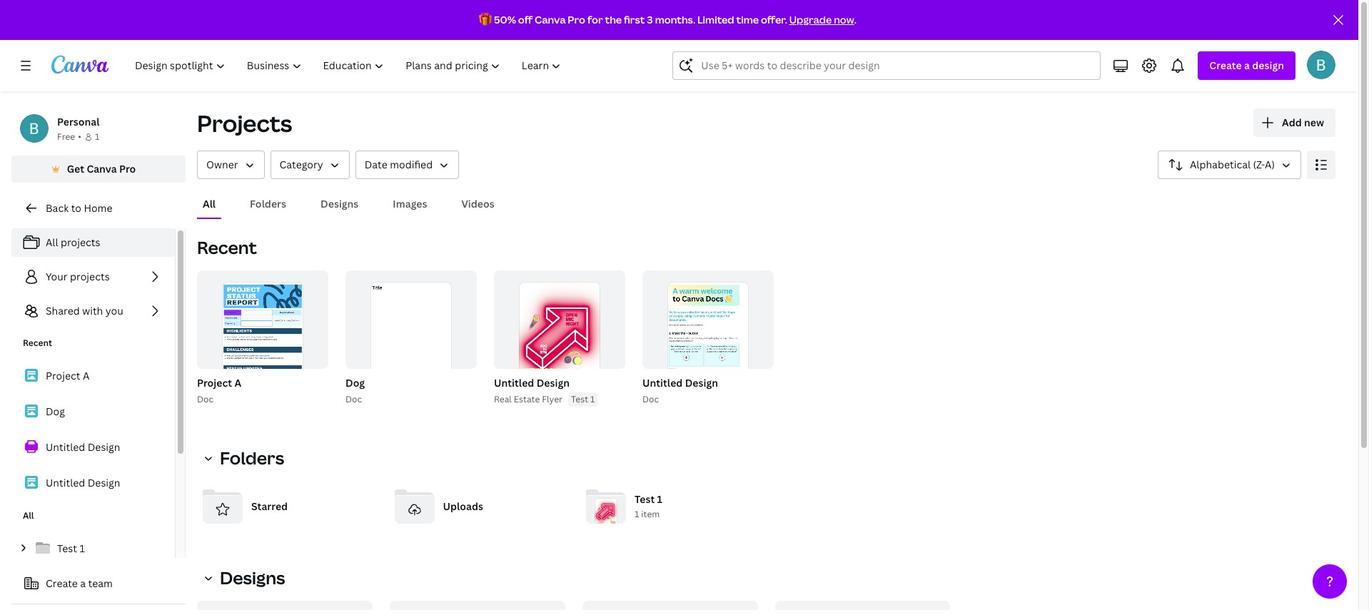 Task type: vqa. For each thing, say whether or not it's contained in the screenshot.
Design in the Untitled Design Doc
yes



Task type: describe. For each thing, give the bounding box(es) containing it.
new
[[1304, 116, 1324, 129]]

50%
[[494, 13, 516, 26]]

images
[[393, 197, 427, 211]]

2 untitled design link from the top
[[11, 468, 175, 498]]

your projects link
[[11, 263, 175, 291]]

back
[[46, 201, 69, 215]]

uploads link
[[389, 481, 569, 533]]

free
[[57, 131, 75, 143]]

offer.
[[761, 13, 787, 26]]

project a
[[46, 369, 89, 383]]

Owner button
[[197, 151, 265, 179]]

design
[[1253, 59, 1284, 72]]

project a button
[[197, 375, 241, 393]]

Date modified button
[[355, 151, 459, 179]]

1 untitled design link from the top
[[11, 433, 175, 463]]

a for team
[[80, 577, 86, 590]]

first
[[624, 13, 645, 26]]

estate
[[514, 393, 540, 406]]

your projects
[[46, 270, 110, 283]]

2 untitled design button from the left
[[643, 375, 718, 393]]

projects
[[197, 108, 292, 139]]

add new button
[[1254, 109, 1336, 137]]

folders inside dropdown button
[[220, 446, 284, 470]]

0 vertical spatial untitled design
[[494, 376, 570, 390]]

the
[[605, 13, 622, 26]]

create a design
[[1210, 59, 1284, 72]]

1 up create a team
[[80, 542, 85, 555]]

a for project a doc
[[234, 376, 241, 390]]

designs inside button
[[321, 197, 359, 211]]

project for project a doc
[[197, 376, 232, 390]]

project a doc
[[197, 376, 241, 406]]

all for all projects
[[46, 236, 58, 249]]

add new
[[1282, 116, 1324, 129]]

shared with you
[[46, 304, 123, 318]]

uploads
[[443, 500, 483, 513]]

untitled inside button
[[494, 376, 534, 390]]

🎁 50% off canva pro for the first 3 months. limited time offer. upgrade now .
[[479, 13, 857, 26]]

all for all button
[[203, 197, 216, 211]]

2 vertical spatial all
[[23, 510, 34, 522]]

all button
[[197, 191, 221, 218]]

get canva pro
[[67, 162, 136, 176]]

1 vertical spatial recent
[[23, 337, 52, 349]]

create for create a team
[[46, 577, 78, 590]]

test 1 button
[[568, 393, 598, 407]]

get
[[67, 162, 84, 176]]

1 untitled design button from the left
[[494, 375, 570, 393]]

owner
[[206, 158, 238, 171]]

back to home link
[[11, 194, 186, 223]]

🎁
[[479, 13, 492, 26]]

1 horizontal spatial pro
[[568, 13, 586, 26]]

project a link
[[11, 361, 175, 391]]

real estate flyer
[[494, 393, 563, 406]]

shared
[[46, 304, 80, 318]]

dog link
[[11, 397, 175, 427]]

dog for dog
[[46, 405, 65, 418]]

alphabetical (z-a)
[[1190, 158, 1275, 171]]

modified
[[390, 158, 433, 171]]

months.
[[655, 13, 695, 26]]

create a team button
[[11, 570, 186, 598]]

test inside test 1 1 item
[[635, 493, 655, 507]]

Category button
[[270, 151, 350, 179]]

folders inside button
[[250, 197, 286, 211]]

1 up the item
[[657, 493, 663, 507]]

shared with you link
[[11, 297, 175, 326]]

time
[[736, 13, 759, 26]]

design inside 'untitled design doc'
[[685, 376, 718, 390]]

real
[[494, 393, 512, 406]]

Search search field
[[701, 52, 1073, 79]]

flyer
[[542, 393, 563, 406]]

top level navigation element
[[126, 51, 574, 80]]

starred link
[[197, 481, 377, 533]]

untitled inside 'untitled design doc'
[[643, 376, 683, 390]]

a for project a
[[83, 369, 89, 383]]

test inside button
[[571, 393, 588, 406]]

off
[[518, 13, 533, 26]]

date
[[365, 158, 387, 171]]

Sort by button
[[1158, 151, 1302, 179]]



Task type: locate. For each thing, give the bounding box(es) containing it.
folders down category
[[250, 197, 286, 211]]

recent down shared
[[23, 337, 52, 349]]

a
[[83, 369, 89, 383], [234, 376, 241, 390]]

for
[[588, 13, 603, 26]]

1 list from the top
[[11, 228, 175, 326]]

0 horizontal spatial project
[[46, 369, 80, 383]]

your
[[46, 270, 68, 283]]

list containing all projects
[[11, 228, 175, 326]]

untitled design down dog link
[[46, 441, 120, 454]]

doc right test 1 button
[[643, 393, 659, 406]]

0 vertical spatial canva
[[535, 13, 566, 26]]

3
[[647, 13, 653, 26]]

canva inside button
[[87, 162, 117, 176]]

1 vertical spatial untitled design link
[[11, 468, 175, 498]]

•
[[78, 131, 81, 143]]

test 1 inside button
[[571, 393, 595, 406]]

back to home
[[46, 201, 112, 215]]

canva right "off"
[[535, 13, 566, 26]]

create
[[1210, 59, 1242, 72], [46, 577, 78, 590]]

videos
[[462, 197, 495, 211]]

1 horizontal spatial create
[[1210, 59, 1242, 72]]

1 right •
[[95, 131, 99, 143]]

1 horizontal spatial canva
[[535, 13, 566, 26]]

0 horizontal spatial canva
[[87, 162, 117, 176]]

all
[[203, 197, 216, 211], [46, 236, 58, 249], [23, 510, 34, 522]]

1 horizontal spatial project
[[197, 376, 232, 390]]

designs
[[321, 197, 359, 211], [220, 566, 285, 590]]

1 horizontal spatial a
[[234, 376, 241, 390]]

free •
[[57, 131, 81, 143]]

doc for project
[[197, 393, 214, 406]]

doc
[[197, 393, 214, 406], [346, 393, 362, 406], [643, 393, 659, 406]]

0 vertical spatial recent
[[197, 236, 257, 259]]

pro inside button
[[119, 162, 136, 176]]

create inside the create a team button
[[46, 577, 78, 590]]

images button
[[387, 191, 433, 218]]

pro left for
[[568, 13, 586, 26]]

0 horizontal spatial dog
[[46, 405, 65, 418]]

projects for all projects
[[61, 236, 100, 249]]

1 horizontal spatial designs
[[321, 197, 359, 211]]

1 vertical spatial test
[[635, 493, 655, 507]]

1 horizontal spatial test 1
[[571, 393, 595, 406]]

1 horizontal spatial recent
[[197, 236, 257, 259]]

0 vertical spatial all
[[203, 197, 216, 211]]

0 horizontal spatial pro
[[119, 162, 136, 176]]

all inside list
[[46, 236, 58, 249]]

2 vertical spatial untitled design
[[46, 476, 120, 490]]

1 horizontal spatial a
[[1244, 59, 1250, 72]]

home
[[84, 201, 112, 215]]

untitled design doc
[[643, 376, 718, 406]]

0 vertical spatial dog
[[346, 376, 365, 390]]

doc inside project a doc
[[197, 393, 214, 406]]

dog
[[346, 376, 365, 390], [46, 405, 65, 418]]

a for design
[[1244, 59, 1250, 72]]

0 horizontal spatial doc
[[197, 393, 214, 406]]

test 1 link
[[11, 534, 175, 564]]

a left design
[[1244, 59, 1250, 72]]

folders button
[[244, 191, 292, 218]]

0 vertical spatial a
[[1244, 59, 1250, 72]]

doc down project a button
[[197, 393, 214, 406]]

to
[[71, 201, 81, 215]]

untitled
[[494, 376, 534, 390], [643, 376, 683, 390], [46, 441, 85, 454], [46, 476, 85, 490]]

projects for your projects
[[70, 270, 110, 283]]

1 left the item
[[635, 509, 639, 521]]

designs button
[[315, 191, 364, 218]]

1 vertical spatial folders
[[220, 446, 284, 470]]

brad klo image
[[1307, 51, 1336, 79]]

project
[[46, 369, 80, 383], [197, 376, 232, 390]]

list
[[11, 228, 175, 326], [11, 361, 175, 498]]

a inside project a doc
[[234, 376, 241, 390]]

doc inside the dog doc
[[346, 393, 362, 406]]

create a design button
[[1198, 51, 1296, 80]]

doc inside 'untitled design doc'
[[643, 393, 659, 406]]

pro
[[568, 13, 586, 26], [119, 162, 136, 176]]

1 vertical spatial test 1
[[57, 542, 85, 555]]

1 vertical spatial canva
[[87, 162, 117, 176]]

upgrade
[[789, 13, 832, 26]]

2 doc from the left
[[346, 393, 362, 406]]

personal
[[57, 115, 100, 129]]

0 vertical spatial designs
[[321, 197, 359, 211]]

test 1
[[571, 393, 595, 406], [57, 542, 85, 555]]

project inside "project a" link
[[46, 369, 80, 383]]

0 horizontal spatial create
[[46, 577, 78, 590]]

design
[[537, 376, 570, 390], [685, 376, 718, 390], [88, 441, 120, 454], [88, 476, 120, 490]]

pro up back to home "link"
[[119, 162, 136, 176]]

videos button
[[456, 191, 500, 218]]

0 vertical spatial projects
[[61, 236, 100, 249]]

alphabetical
[[1190, 158, 1251, 171]]

folders up starred
[[220, 446, 284, 470]]

projects right your
[[70, 270, 110, 283]]

a)
[[1265, 158, 1275, 171]]

limited
[[698, 13, 734, 26]]

get canva pro button
[[11, 156, 186, 183]]

doc down dog button
[[346, 393, 362, 406]]

3 doc from the left
[[643, 393, 659, 406]]

2 list from the top
[[11, 361, 175, 498]]

project inside project a doc
[[197, 376, 232, 390]]

2 horizontal spatial all
[[203, 197, 216, 211]]

project for project a
[[46, 369, 80, 383]]

with
[[82, 304, 103, 318]]

0 vertical spatial folders
[[250, 197, 286, 211]]

1 vertical spatial designs
[[220, 566, 285, 590]]

2 horizontal spatial test
[[635, 493, 655, 507]]

projects
[[61, 236, 100, 249], [70, 270, 110, 283]]

create left team
[[46, 577, 78, 590]]

1 horizontal spatial dog
[[346, 376, 365, 390]]

test up create a team
[[57, 542, 77, 555]]

0 horizontal spatial designs
[[220, 566, 285, 590]]

designs button
[[197, 564, 294, 593]]

0 vertical spatial pro
[[568, 13, 586, 26]]

all inside button
[[203, 197, 216, 211]]

2 horizontal spatial doc
[[643, 393, 659, 406]]

dog doc
[[346, 376, 365, 406]]

test 1 1 item
[[635, 493, 663, 521]]

list containing project a
[[11, 361, 175, 498]]

untitled design link up test 1 link
[[11, 468, 175, 498]]

2 vertical spatial test
[[57, 542, 77, 555]]

1 horizontal spatial test
[[571, 393, 588, 406]]

1 horizontal spatial untitled design button
[[643, 375, 718, 393]]

1 right flyer
[[590, 393, 595, 406]]

now
[[834, 13, 854, 26]]

team
[[88, 577, 113, 590]]

create left design
[[1210, 59, 1242, 72]]

test up the item
[[635, 493, 655, 507]]

1
[[95, 131, 99, 143], [590, 393, 595, 406], [657, 493, 663, 507], [635, 509, 639, 521], [80, 542, 85, 555]]

untitled design link down dog link
[[11, 433, 175, 463]]

untitled design button
[[494, 375, 570, 393], [643, 375, 718, 393]]

doc for untitled
[[643, 393, 659, 406]]

1 horizontal spatial all
[[46, 236, 58, 249]]

dog button
[[346, 375, 365, 393]]

folders button
[[197, 444, 293, 473]]

None search field
[[673, 51, 1101, 80]]

test right flyer
[[571, 393, 588, 406]]

canva right get
[[87, 162, 117, 176]]

1 vertical spatial all
[[46, 236, 58, 249]]

0 horizontal spatial all
[[23, 510, 34, 522]]

dog inside list
[[46, 405, 65, 418]]

designs inside dropdown button
[[220, 566, 285, 590]]

0 horizontal spatial a
[[83, 369, 89, 383]]

0 vertical spatial untitled design link
[[11, 433, 175, 463]]

1 vertical spatial untitled design
[[46, 441, 120, 454]]

0 horizontal spatial test 1
[[57, 542, 85, 555]]

1 vertical spatial list
[[11, 361, 175, 498]]

all projects
[[46, 236, 100, 249]]

untitled design
[[494, 376, 570, 390], [46, 441, 120, 454], [46, 476, 120, 490]]

you
[[105, 304, 123, 318]]

1 vertical spatial projects
[[70, 270, 110, 283]]

date modified
[[365, 158, 433, 171]]

untitled design up real estate flyer
[[494, 376, 570, 390]]

item
[[641, 509, 660, 521]]

a
[[1244, 59, 1250, 72], [80, 577, 86, 590]]

1 vertical spatial a
[[80, 577, 86, 590]]

0 horizontal spatial untitled design button
[[494, 375, 570, 393]]

a inside create a design dropdown button
[[1244, 59, 1250, 72]]

1 vertical spatial pro
[[119, 162, 136, 176]]

dog for dog doc
[[346, 376, 365, 390]]

all projects link
[[11, 228, 175, 257]]

recent down all button
[[197, 236, 257, 259]]

a left team
[[80, 577, 86, 590]]

1 inside button
[[590, 393, 595, 406]]

test 1 up create a team
[[57, 542, 85, 555]]

upgrade now button
[[789, 13, 854, 26]]

canva
[[535, 13, 566, 26], [87, 162, 117, 176]]

category
[[280, 158, 323, 171]]

0 horizontal spatial test
[[57, 542, 77, 555]]

recent
[[197, 236, 257, 259], [23, 337, 52, 349]]

0 horizontal spatial recent
[[23, 337, 52, 349]]

(z-
[[1253, 158, 1265, 171]]

create inside create a design dropdown button
[[1210, 59, 1242, 72]]

1 doc from the left
[[197, 393, 214, 406]]

create a team
[[46, 577, 113, 590]]

starred
[[251, 500, 288, 513]]

0 vertical spatial list
[[11, 228, 175, 326]]

0 vertical spatial create
[[1210, 59, 1242, 72]]

projects down back to home
[[61, 236, 100, 249]]

1 horizontal spatial doc
[[346, 393, 362, 406]]

untitled design up test 1 link
[[46, 476, 120, 490]]

a inside the create a team button
[[80, 577, 86, 590]]

test 1 right flyer
[[571, 393, 595, 406]]

0 vertical spatial test
[[571, 393, 588, 406]]

create for create a design
[[1210, 59, 1242, 72]]

.
[[854, 13, 857, 26]]

add
[[1282, 116, 1302, 129]]

1 vertical spatial create
[[46, 577, 78, 590]]

0 horizontal spatial a
[[80, 577, 86, 590]]

test
[[571, 393, 588, 406], [635, 493, 655, 507], [57, 542, 77, 555]]

1 vertical spatial dog
[[46, 405, 65, 418]]

0 vertical spatial test 1
[[571, 393, 595, 406]]



